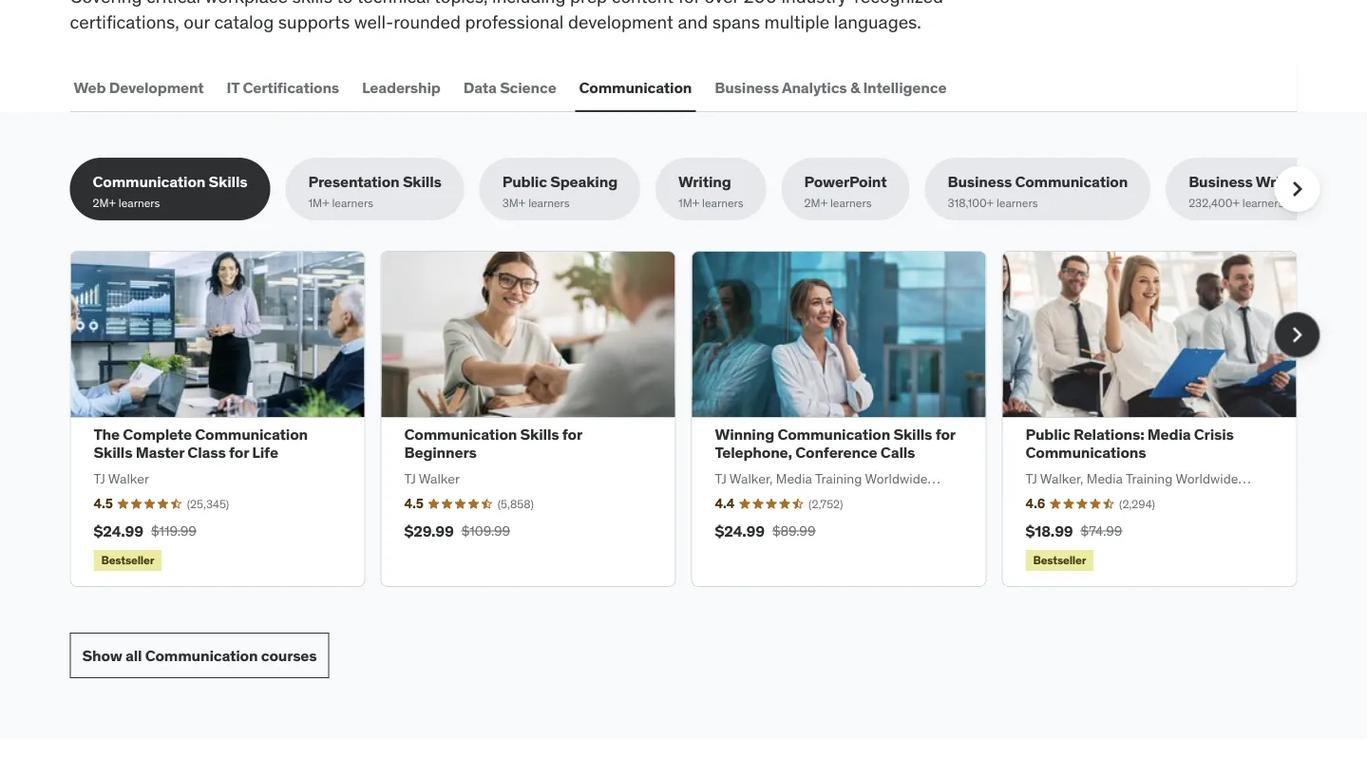 Task type: vqa. For each thing, say whether or not it's contained in the screenshot.
the as
no



Task type: describe. For each thing, give the bounding box(es) containing it.
skills inside the complete communication skills master class for life
[[94, 443, 132, 463]]

learners for communication skills
[[119, 196, 160, 210]]

calls
[[881, 443, 916, 463]]

public relations: media crisis communications
[[1026, 425, 1235, 463]]

winning communication skills for telephone, conference calls link
[[715, 425, 956, 463]]

web
[[74, 78, 106, 97]]

conference
[[796, 443, 878, 463]]

complete
[[123, 425, 192, 444]]

communication button
[[576, 65, 696, 110]]

the
[[94, 425, 120, 444]]

public for public speaking 3m+ learners
[[503, 172, 547, 192]]

topics,
[[434, 0, 488, 8]]

&
[[851, 78, 860, 97]]

public speaking 3m+ learners
[[503, 172, 618, 210]]

content
[[612, 0, 674, 8]]

covering critical workplace skills to technical topics, including prep content for over 200 industry-recognized certifications, our catalog supports well-rounded professional development and spans multiple languages.
[[70, 0, 944, 33]]

web development button
[[70, 65, 208, 110]]

certifications
[[243, 78, 339, 97]]

communication inside communication skills for beginners
[[404, 425, 517, 444]]

communication skills 2m+ learners
[[93, 172, 248, 210]]

development
[[109, 78, 204, 97]]

writing inside business writing 232,400+ learners
[[1256, 172, 1309, 192]]

communication inside button
[[579, 78, 692, 97]]

crisis
[[1195, 425, 1235, 444]]

318,100+
[[948, 196, 994, 210]]

well-
[[354, 10, 394, 33]]

rounded
[[394, 10, 461, 33]]

presentation
[[308, 172, 400, 192]]

the complete communication skills master class for life link
[[94, 425, 308, 463]]

development
[[568, 10, 674, 33]]

3m+
[[503, 196, 526, 210]]

next image for carousel element
[[1283, 320, 1313, 350]]

multiple
[[765, 10, 830, 33]]

for inside communication skills for beginners
[[563, 425, 582, 444]]

for inside the complete communication skills master class for life
[[229, 443, 249, 463]]

1m+ inside the presentation skills 1m+ learners
[[308, 196, 329, 210]]

beginners
[[404, 443, 477, 463]]

science
[[500, 78, 557, 97]]

over
[[705, 0, 739, 8]]

telephone,
[[715, 443, 793, 463]]

business for business writing 232,400+ learners
[[1189, 172, 1254, 192]]

supports
[[278, 10, 350, 33]]

languages.
[[834, 10, 922, 33]]

master
[[136, 443, 184, 463]]

skills
[[292, 0, 333, 8]]

topic filters element
[[70, 158, 1332, 221]]

covering
[[70, 0, 142, 8]]

skills for communication skills 2m+ learners
[[209, 172, 248, 192]]

leadership
[[362, 78, 441, 97]]

spans
[[713, 10, 760, 33]]

communication inside business communication 318,100+ learners
[[1016, 172, 1128, 192]]

industry-
[[782, 0, 855, 8]]

and
[[678, 10, 708, 33]]

winning
[[715, 425, 775, 444]]

communication inside the complete communication skills master class for life
[[195, 425, 308, 444]]

business for business analytics & intelligence
[[715, 78, 779, 97]]

business analytics & intelligence button
[[711, 65, 951, 110]]

it certifications
[[227, 78, 339, 97]]

all
[[125, 646, 142, 665]]



Task type: locate. For each thing, give the bounding box(es) containing it.
it
[[227, 78, 240, 97]]

powerpoint
[[805, 172, 887, 192]]

public inside public relations: media crisis communications
[[1026, 425, 1071, 444]]

writing inside "writing 1m+ learners"
[[679, 172, 732, 192]]

communication
[[579, 78, 692, 97], [93, 172, 206, 192], [1016, 172, 1128, 192], [195, 425, 308, 444], [404, 425, 517, 444], [778, 425, 891, 444], [145, 646, 258, 665]]

for inside winning communication skills for telephone, conference calls
[[936, 425, 956, 444]]

1 horizontal spatial public
[[1026, 425, 1071, 444]]

speaking
[[551, 172, 618, 192]]

business inside button
[[715, 78, 779, 97]]

learners for presentation skills
[[332, 196, 374, 210]]

2m+ inside 'powerpoint 2m+ learners'
[[805, 196, 828, 210]]

carousel element
[[70, 251, 1321, 588]]

1 horizontal spatial writing
[[1256, 172, 1309, 192]]

2 learners from the left
[[332, 196, 374, 210]]

workplace
[[205, 0, 288, 8]]

class
[[188, 443, 226, 463]]

1 2m+ from the left
[[93, 196, 116, 210]]

0 vertical spatial next image
[[1283, 174, 1313, 205]]

to
[[337, 0, 353, 8]]

1 vertical spatial next image
[[1283, 320, 1313, 350]]

2 2m+ from the left
[[805, 196, 828, 210]]

business communication 318,100+ learners
[[948, 172, 1128, 210]]

5 learners from the left
[[831, 196, 872, 210]]

relations:
[[1074, 425, 1145, 444]]

prep
[[570, 0, 607, 8]]

technical
[[357, 0, 430, 8]]

business for business communication 318,100+ learners
[[948, 172, 1012, 192]]

0 horizontal spatial business
[[715, 78, 779, 97]]

skills for communication skills for beginners
[[520, 425, 559, 444]]

show all communication courses link
[[70, 633, 329, 679]]

public relations: media crisis communications link
[[1026, 425, 1235, 463]]

next image inside carousel element
[[1283, 320, 1313, 350]]

recognized
[[855, 0, 944, 8]]

200
[[744, 0, 777, 8]]

2m+ inside communication skills 2m+ learners
[[93, 196, 116, 210]]

for
[[678, 0, 701, 8], [563, 425, 582, 444], [936, 425, 956, 444], [229, 443, 249, 463]]

1 1m+ from the left
[[308, 196, 329, 210]]

for inside the covering critical workplace skills to technical topics, including prep content for over 200 industry-recognized certifications, our catalog supports well-rounded professional development and spans multiple languages.
[[678, 0, 701, 8]]

presentation skills 1m+ learners
[[308, 172, 442, 210]]

1m+
[[308, 196, 329, 210], [679, 196, 700, 210]]

catalog
[[214, 10, 274, 33]]

2m+
[[93, 196, 116, 210], [805, 196, 828, 210]]

courses
[[261, 646, 317, 665]]

certifications,
[[70, 10, 179, 33]]

powerpoint 2m+ learners
[[805, 172, 887, 210]]

skills inside winning communication skills for telephone, conference calls
[[894, 425, 933, 444]]

intelligence
[[863, 78, 947, 97]]

0 horizontal spatial public
[[503, 172, 547, 192]]

communications
[[1026, 443, 1147, 463]]

show
[[82, 646, 122, 665]]

1m+ inside "writing 1m+ learners"
[[679, 196, 700, 210]]

the complete communication skills master class for life
[[94, 425, 308, 463]]

2 writing from the left
[[1256, 172, 1309, 192]]

communication inside communication skills 2m+ learners
[[93, 172, 206, 192]]

leadership button
[[358, 65, 445, 110]]

business writing 232,400+ learners
[[1189, 172, 1309, 210]]

data science
[[464, 78, 557, 97]]

it certifications button
[[223, 65, 343, 110]]

business down 'spans'
[[715, 78, 779, 97]]

0 vertical spatial public
[[503, 172, 547, 192]]

learners inside the presentation skills 1m+ learners
[[332, 196, 374, 210]]

public for public relations: media crisis communications
[[1026, 425, 1071, 444]]

critical
[[146, 0, 201, 8]]

analytics
[[782, 78, 847, 97]]

1 next image from the top
[[1283, 174, 1313, 205]]

our
[[184, 10, 210, 33]]

business up 318,100+
[[948, 172, 1012, 192]]

skills inside communication skills for beginners
[[520, 425, 559, 444]]

learners inside 'powerpoint 2m+ learners'
[[831, 196, 872, 210]]

learners inside business communication 318,100+ learners
[[997, 196, 1038, 210]]

media
[[1148, 425, 1191, 444]]

1 horizontal spatial 1m+
[[679, 196, 700, 210]]

learners inside public speaking 3m+ learners
[[529, 196, 570, 210]]

learners for business writing
[[1243, 196, 1284, 210]]

writing
[[679, 172, 732, 192], [1256, 172, 1309, 192]]

business
[[715, 78, 779, 97], [948, 172, 1012, 192], [1189, 172, 1254, 192]]

skills inside the presentation skills 1m+ learners
[[403, 172, 442, 192]]

learners inside "writing 1m+ learners"
[[703, 196, 744, 210]]

1 learners from the left
[[119, 196, 160, 210]]

2 1m+ from the left
[[679, 196, 700, 210]]

learners inside business writing 232,400+ learners
[[1243, 196, 1284, 210]]

0 horizontal spatial 1m+
[[308, 196, 329, 210]]

learners inside communication skills 2m+ learners
[[119, 196, 160, 210]]

learners for public speaking
[[529, 196, 570, 210]]

data science button
[[460, 65, 560, 110]]

learners
[[119, 196, 160, 210], [332, 196, 374, 210], [529, 196, 570, 210], [703, 196, 744, 210], [831, 196, 872, 210], [997, 196, 1038, 210], [1243, 196, 1284, 210]]

2 next image from the top
[[1283, 320, 1313, 350]]

business inside business writing 232,400+ learners
[[1189, 172, 1254, 192]]

1 horizontal spatial 2m+
[[805, 196, 828, 210]]

web development
[[74, 78, 204, 97]]

skills for presentation skills 1m+ learners
[[403, 172, 442, 192]]

4 learners from the left
[[703, 196, 744, 210]]

life
[[252, 443, 278, 463]]

communication inside winning communication skills for telephone, conference calls
[[778, 425, 891, 444]]

public
[[503, 172, 547, 192], [1026, 425, 1071, 444]]

business up 232,400+
[[1189, 172, 1254, 192]]

writing 1m+ learners
[[679, 172, 744, 210]]

next image
[[1283, 174, 1313, 205], [1283, 320, 1313, 350]]

1 writing from the left
[[679, 172, 732, 192]]

data
[[464, 78, 497, 97]]

1 vertical spatial public
[[1026, 425, 1071, 444]]

2 horizontal spatial business
[[1189, 172, 1254, 192]]

business inside business communication 318,100+ learners
[[948, 172, 1012, 192]]

including
[[492, 0, 566, 8]]

232,400+
[[1189, 196, 1240, 210]]

show all communication courses
[[82, 646, 317, 665]]

skills inside communication skills 2m+ learners
[[209, 172, 248, 192]]

3 learners from the left
[[529, 196, 570, 210]]

next image inside "topic filters" element
[[1283, 174, 1313, 205]]

6 learners from the left
[[997, 196, 1038, 210]]

public left relations:
[[1026, 425, 1071, 444]]

7 learners from the left
[[1243, 196, 1284, 210]]

business analytics & intelligence
[[715, 78, 947, 97]]

winning communication skills for telephone, conference calls
[[715, 425, 956, 463]]

1 horizontal spatial business
[[948, 172, 1012, 192]]

skills
[[209, 172, 248, 192], [403, 172, 442, 192], [520, 425, 559, 444], [894, 425, 933, 444], [94, 443, 132, 463]]

0 horizontal spatial writing
[[679, 172, 732, 192]]

learners for business communication
[[997, 196, 1038, 210]]

next image for "topic filters" element
[[1283, 174, 1313, 205]]

public inside public speaking 3m+ learners
[[503, 172, 547, 192]]

professional
[[465, 10, 564, 33]]

0 horizontal spatial 2m+
[[93, 196, 116, 210]]

communication skills for beginners
[[404, 425, 582, 463]]

public up 3m+
[[503, 172, 547, 192]]

communication skills for beginners link
[[404, 425, 582, 463]]



